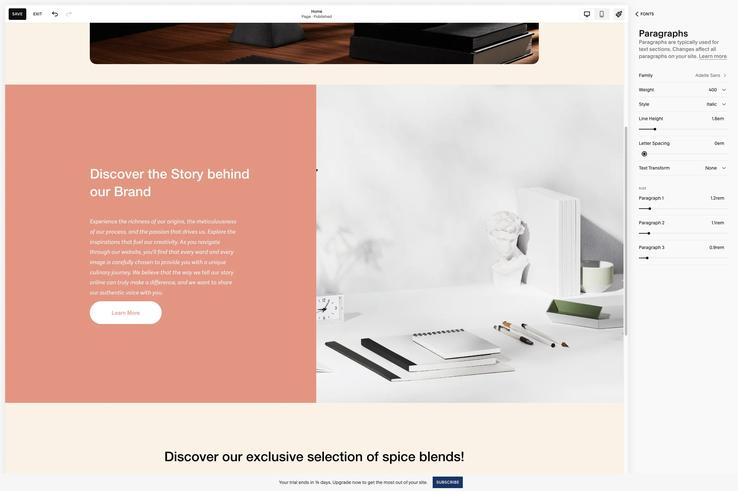 Task type: vqa. For each thing, say whether or not it's contained in the screenshot.
Published
yes



Task type: locate. For each thing, give the bounding box(es) containing it.
ends
[[299, 480, 309, 485]]

subscribe
[[436, 480, 459, 485]]

Paragraph 2 range field
[[639, 226, 727, 240]]

tab list
[[580, 9, 609, 19]]

paragraph left 2
[[639, 220, 661, 226]]

your down changes
[[676, 53, 686, 59]]

1 horizontal spatial your
[[676, 53, 686, 59]]

of
[[403, 480, 408, 485]]

2 paragraph from the top
[[639, 220, 661, 226]]

Paragraph 1 text field
[[710, 195, 726, 202]]

0 horizontal spatial your
[[409, 480, 418, 485]]

weight
[[639, 87, 654, 93]]

paragraph
[[639, 195, 661, 201], [639, 220, 661, 226], [639, 245, 661, 250]]

save button
[[9, 8, 26, 20]]

line
[[639, 116, 648, 122]]

400
[[709, 87, 717, 93]]

exit
[[33, 11, 42, 16]]

3 paragraph from the top
[[639, 245, 661, 250]]

paragraph for paragraph 3
[[639, 245, 661, 250]]

1 paragraphs from the top
[[639, 28, 688, 39]]

1 paragraph from the top
[[639, 195, 661, 201]]

your
[[676, 53, 686, 59], [409, 480, 418, 485]]

site. inside paragraphs are typically used for text sections. changes affect all paragraphs on your site.
[[688, 53, 698, 59]]

home page · published
[[302, 9, 332, 19]]

learn
[[699, 53, 713, 59]]

in
[[310, 480, 314, 485]]

Letter Spacing range field
[[639, 147, 727, 161]]

None field
[[639, 83, 727, 97], [639, 97, 727, 111], [639, 161, 727, 175], [639, 83, 727, 97], [639, 97, 727, 111], [639, 161, 727, 175]]

paragraph 1
[[639, 195, 664, 201]]

Paragraph 3 range field
[[639, 251, 727, 265]]

1 vertical spatial paragraph
[[639, 220, 661, 226]]

site. right "of"
[[419, 480, 428, 485]]

paragraph 3
[[639, 245, 665, 250]]

are
[[668, 39, 676, 45]]

style
[[639, 101, 649, 107]]

your right "of"
[[409, 480, 418, 485]]

size
[[639, 187, 646, 190]]

Paragraph 1 range field
[[639, 202, 727, 216]]

family
[[639, 72, 653, 78]]

your
[[279, 480, 288, 485]]

2 paragraphs from the top
[[639, 39, 667, 45]]

paragraphs are typically used for text sections. changes affect all paragraphs on your site.
[[639, 39, 719, 59]]

1
[[662, 195, 664, 201]]

now
[[352, 480, 361, 485]]

paragraph for paragraph 2
[[639, 220, 661, 226]]

0 vertical spatial your
[[676, 53, 686, 59]]

paragraph left 3
[[639, 245, 661, 250]]

site. down changes
[[688, 53, 698, 59]]

all
[[711, 46, 716, 52]]

your trial ends in 14 days. upgrade now to get the most out of your site.
[[279, 480, 428, 485]]

more
[[714, 53, 727, 59]]

exit button
[[30, 8, 46, 20]]

letter
[[639, 140, 651, 146]]

paragraph 2
[[639, 220, 665, 226]]

paragraph down size at the top right of page
[[639, 195, 661, 201]]

text transform
[[639, 165, 670, 171]]

2 vertical spatial paragraph
[[639, 245, 661, 250]]

0 horizontal spatial site.
[[419, 480, 428, 485]]

for
[[712, 39, 719, 45]]

site.
[[688, 53, 698, 59], [419, 480, 428, 485]]

line height
[[639, 116, 663, 122]]

0 vertical spatial site.
[[688, 53, 698, 59]]

1 horizontal spatial site.
[[688, 53, 698, 59]]

paragraphs inside paragraphs are typically used for text sections. changes affect all paragraphs on your site.
[[639, 39, 667, 45]]

1 vertical spatial site.
[[419, 480, 428, 485]]

paragraphs for paragraphs are typically used for text sections. changes affect all paragraphs on your site.
[[639, 39, 667, 45]]

none
[[705, 165, 717, 171]]

3
[[662, 245, 665, 250]]

paragraphs
[[639, 28, 688, 39], [639, 39, 667, 45]]

fonts button
[[628, 7, 661, 21]]

0 vertical spatial paragraph
[[639, 195, 661, 201]]

on
[[668, 53, 675, 59]]

paragraphs
[[639, 53, 667, 59]]

affect
[[695, 46, 709, 52]]

home
[[311, 9, 322, 14]]



Task type: describe. For each thing, give the bounding box(es) containing it.
height
[[649, 116, 663, 122]]

letter spacing
[[639, 140, 670, 146]]

sans
[[710, 72, 720, 78]]

adelle
[[695, 72, 709, 78]]

Line Height range field
[[639, 122, 727, 136]]

text
[[639, 46, 648, 52]]

text
[[639, 165, 648, 171]]

subscribe button
[[433, 477, 463, 488]]

adelle sans
[[695, 72, 720, 78]]

transform
[[648, 165, 670, 171]]

14
[[315, 480, 319, 485]]

spacing
[[652, 140, 670, 146]]

paragraph for paragraph 1
[[639, 195, 661, 201]]

typically
[[677, 39, 698, 45]]

the
[[376, 480, 383, 485]]

sections.
[[649, 46, 671, 52]]

page
[[302, 14, 311, 19]]

changes
[[672, 46, 694, 52]]

get
[[368, 480, 375, 485]]

used
[[699, 39, 711, 45]]

upgrade
[[332, 480, 351, 485]]

Paragraph 3 text field
[[709, 244, 726, 251]]

·
[[312, 14, 313, 19]]

Paragraph 2 text field
[[711, 219, 726, 226]]

trial
[[289, 480, 297, 485]]

1 vertical spatial your
[[409, 480, 418, 485]]

2
[[662, 220, 665, 226]]

your inside paragraphs are typically used for text sections. changes affect all paragraphs on your site.
[[676, 53, 686, 59]]

learn more
[[699, 53, 727, 59]]

fonts
[[641, 12, 654, 16]]

save
[[12, 11, 23, 16]]

paragraphs for paragraphs
[[639, 28, 688, 39]]

italic
[[707, 101, 717, 107]]

out
[[395, 480, 402, 485]]

published
[[314, 14, 332, 19]]

learn more link
[[699, 53, 727, 60]]

to
[[362, 480, 367, 485]]

Line Height text field
[[712, 115, 726, 122]]

Letter Spacing text field
[[715, 140, 726, 147]]

most
[[384, 480, 394, 485]]

days.
[[320, 480, 331, 485]]



